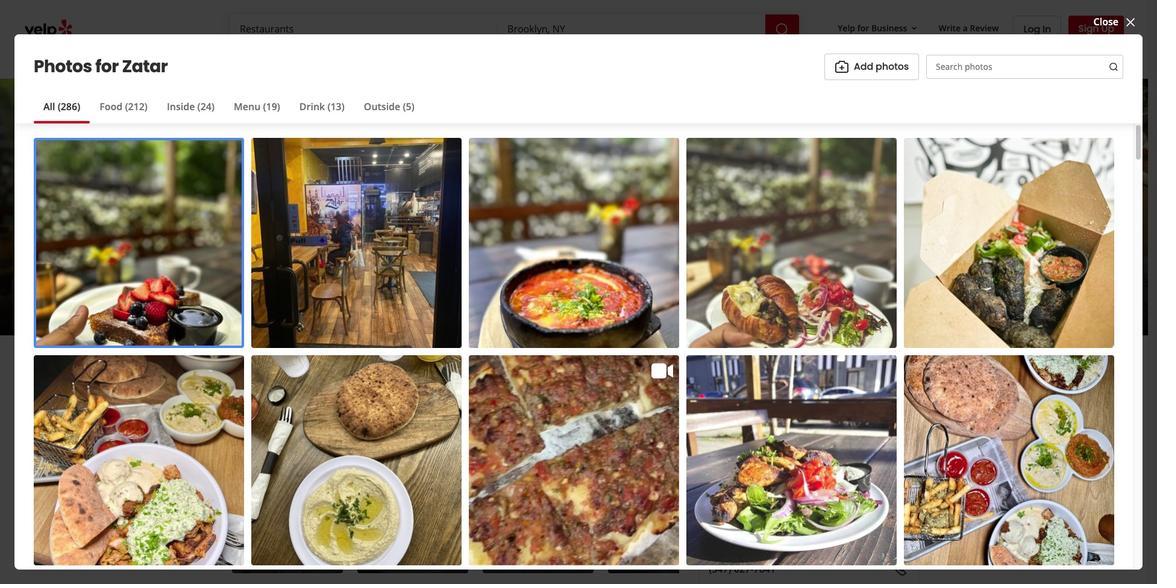 Task type: describe. For each thing, give the bounding box(es) containing it.
claimed
[[242, 276, 280, 289]]

outside
[[364, 100, 401, 113]]

(347)
[[709, 563, 732, 577]]

0 vertical spatial order
[[709, 370, 744, 387]]

$10.00
[[492, 551, 523, 564]]

edit
[[527, 278, 540, 289]]

photo of zatar - brooklyn, ny, us. brioche french toast image
[[0, 79, 193, 336]]

previous image
[[237, 519, 250, 534]]

add photos link
[[825, 53, 920, 80]]

for for business
[[858, 22, 870, 34]]

full
[[620, 458, 636, 471]]

shawarma image
[[232, 484, 343, 574]]

menu (19)
[[234, 100, 280, 113]]

(13)
[[328, 100, 345, 113]]

1 vertical spatial food
[[746, 370, 775, 387]]

american
[[437, 276, 483, 289]]

business categories element
[[229, 43, 1125, 78]]

american (new) link
[[437, 276, 514, 289]]

photo of zatar - brooklyn, ny, us. yemeni kabobs meal image
[[771, 79, 963, 336]]

zatar.nyc link
[[709, 529, 754, 542]]

middle
[[322, 276, 355, 289]]

close
[[1094, 15, 1119, 29]]

start order button
[[709, 472, 909, 498]]

no
[[709, 445, 721, 457]]

a for review
[[286, 366, 292, 380]]

save
[[536, 366, 560, 380]]

14 chevron right outline image
[[671, 460, 680, 469]]

$10.00 link
[[483, 484, 594, 585]]

1 am from the left
[[287, 297, 302, 311]]

tab list containing all (286)
[[34, 99, 424, 123]]

4.3 (246 reviews)
[[343, 249, 420, 263]]

share
[[464, 366, 492, 380]]

10-
[[802, 445, 815, 457]]

write a review
[[258, 366, 325, 380]]

add photo link
[[340, 360, 430, 387]]

all
[[43, 100, 55, 113]]

add for add photos
[[854, 60, 874, 73]]

menu
[[639, 458, 666, 471]]

zatar.nyc
[[709, 529, 754, 542]]

dishes
[[269, 457, 301, 471]]

(5)
[[403, 100, 415, 113]]

0 vertical spatial zatar
[[122, 55, 168, 78]]

view full menu link
[[594, 458, 680, 471]]

open 11:00 am - 12:00 am (next day)
[[229, 297, 403, 311]]

$32.00 link
[[608, 484, 719, 585]]

$17.95
[[367, 551, 397, 564]]

hours
[[430, 299, 450, 309]]

0 vertical spatial food
[[100, 100, 123, 113]]

(24)
[[198, 100, 215, 113]]

627-
[[734, 563, 754, 577]]

photo of zatar - brooklyn, ny, us. chicken salad image
[[963, 79, 1156, 336]]

open
[[229, 297, 255, 311]]

see hours
[[415, 299, 450, 309]]

middle eastern , falafel , american (new)
[[322, 276, 514, 289]]

popular dishes
[[229, 457, 301, 471]]

close button
[[1094, 14, 1139, 29]]

log in link
[[1014, 16, 1062, 42]]

4.3 star rating image
[[229, 246, 336, 266]]

12:00
[[310, 297, 335, 311]]

view
[[594, 458, 618, 471]]

menu for menu (19)
[[234, 100, 261, 113]]

drink (13)
[[300, 100, 345, 113]]

review
[[971, 22, 1000, 34]]

write for write a review
[[258, 366, 283, 380]]

(next
[[355, 297, 380, 311]]

food (212)
[[100, 100, 148, 113]]

Search photos text field
[[927, 55, 1124, 79]]

photo of zatar - brooklyn, ny, us. shukshouka image
[[385, 79, 578, 336]]

menu element
[[210, 406, 722, 585]]

add photos
[[854, 60, 909, 73]]

sign up link
[[1069, 16, 1125, 42]]

(246 reviews) link
[[359, 249, 420, 263]]

write a review
[[939, 22, 1000, 34]]

see all 288 photos
[[813, 290, 899, 304]]

24 camera v2 image
[[350, 366, 365, 381]]

24 save outline v2 image
[[517, 366, 532, 381]]

fees
[[724, 445, 742, 457]]

pick
[[762, 445, 778, 457]]

see all 288 photos link
[[793, 283, 919, 312]]

log in
[[1024, 22, 1052, 36]]

pick up in 10-20 mins
[[762, 445, 846, 457]]

see for see hours
[[415, 299, 428, 309]]



Task type: locate. For each thing, give the bounding box(es) containing it.
add for add photo
[[369, 366, 389, 380]]

4.3
[[343, 249, 357, 263]]

for
[[858, 22, 870, 34], [95, 55, 119, 78]]

sign
[[1079, 22, 1100, 36]]

for right yelp
[[858, 22, 870, 34]]

yelp for business button
[[833, 17, 925, 39]]

(286)
[[58, 100, 80, 113]]

inside (24)
[[167, 100, 215, 113]]

(vg) falafel sandwich image
[[483, 484, 594, 574]]

2 am from the left
[[337, 297, 353, 311]]

order up the delivery
[[709, 370, 744, 387]]

11:00
[[260, 297, 284, 311]]

24 external link v2 image
[[895, 528, 909, 543]]

0 vertical spatial write
[[939, 22, 961, 34]]

1 horizontal spatial add
[[854, 60, 874, 73]]

see left 'hours'
[[415, 299, 428, 309]]

1 horizontal spatial tab list
[[709, 402, 824, 426]]

0 horizontal spatial tab list
[[34, 99, 424, 123]]

1 horizontal spatial ,
[[432, 276, 434, 289]]

am left the -
[[287, 297, 302, 311]]

falafel
[[400, 276, 432, 289]]

0 vertical spatial add
[[854, 60, 874, 73]]

zatar up 4.3 star rating image
[[229, 204, 309, 245]]

log
[[1024, 22, 1041, 36]]

business
[[872, 22, 908, 34]]

a for review
[[964, 22, 969, 34]]

add photo
[[369, 366, 419, 380]]

falafel link
[[400, 276, 432, 289]]

1 horizontal spatial write
[[939, 22, 961, 34]]

write a review link
[[229, 360, 335, 387]]

0 horizontal spatial write
[[258, 366, 283, 380]]

for for zatar
[[95, 55, 119, 78]]

yelp for business
[[838, 22, 908, 34]]

in
[[793, 445, 800, 457]]

am down middle
[[337, 297, 353, 311]]

288
[[846, 290, 864, 304]]

1 horizontal spatial see
[[813, 290, 830, 304]]

0 horizontal spatial zatar
[[122, 55, 168, 78]]

24 add photo v2 image
[[835, 60, 850, 74]]

outside (5)
[[364, 100, 415, 113]]

16 claim filled v2 image
[[229, 278, 239, 287]]

view full menu
[[594, 458, 666, 471]]

review
[[294, 366, 325, 380]]

0 horizontal spatial search image
[[776, 22, 790, 37]]

1 vertical spatial order
[[808, 478, 835, 492]]

food left (212)
[[100, 100, 123, 113]]

0 horizontal spatial food
[[100, 100, 123, 113]]

0 horizontal spatial order
[[709, 370, 744, 387]]

write a review link
[[934, 17, 1004, 39]]

takeout tab panel
[[709, 426, 824, 431]]

mins
[[826, 445, 846, 457]]

0 vertical spatial photos
[[876, 60, 909, 73]]

20
[[815, 445, 824, 457]]

middle eastern link
[[322, 276, 394, 289]]

2 , from the left
[[432, 276, 434, 289]]

add right 24 add photo v2 on the top right
[[854, 60, 874, 73]]

24 star v2 image
[[239, 366, 254, 381]]

popular
[[229, 457, 267, 471]]

, left falafel
[[394, 276, 397, 289]]

day)
[[383, 297, 403, 311]]

menu
[[234, 100, 261, 113], [229, 426, 263, 443]]

1 horizontal spatial zatar
[[229, 204, 309, 245]]

in
[[1043, 22, 1052, 36]]

up
[[780, 445, 791, 457]]

0 vertical spatial a
[[964, 22, 969, 34]]

24 phone v2 image
[[895, 563, 909, 577]]

0 vertical spatial search image
[[776, 22, 790, 37]]

$32.00
[[618, 551, 648, 564]]

start
[[783, 478, 806, 492]]

0 vertical spatial tab list
[[34, 99, 424, 123]]

eastern
[[358, 276, 394, 289]]

photo
[[391, 366, 419, 380]]

7641
[[754, 563, 776, 577]]

0 horizontal spatial a
[[286, 366, 292, 380]]

see hours link
[[410, 297, 455, 312]]

photos
[[876, 60, 909, 73], [866, 290, 899, 304]]

no fees
[[709, 445, 742, 457]]

1 vertical spatial add
[[369, 366, 389, 380]]

$11.95 link
[[232, 484, 343, 585]]

edit button
[[521, 277, 546, 291]]

1 vertical spatial a
[[286, 366, 292, 380]]

food up the delivery
[[746, 370, 775, 387]]

search image
[[776, 22, 790, 37], [1110, 62, 1119, 72]]

am
[[287, 297, 302, 311], [337, 297, 353, 311]]

1 horizontal spatial order
[[808, 478, 835, 492]]

a
[[964, 22, 969, 34], [286, 366, 292, 380]]

1 horizontal spatial a
[[964, 22, 969, 34]]

save button
[[507, 360, 570, 387]]

1 horizontal spatial am
[[337, 297, 353, 311]]

1 vertical spatial tab list
[[709, 402, 824, 426]]

loading interface... image
[[1156, 79, 1158, 336]]

$11.95
[[242, 551, 272, 564]]

next image
[[659, 519, 672, 534]]

(19)
[[263, 100, 280, 113]]

24 share v2 image
[[445, 366, 459, 381]]

(347) 627-7641
[[709, 563, 776, 577]]

takeout
[[776, 402, 814, 416]]

write
[[939, 22, 961, 34], [258, 366, 283, 380]]

photos right 288
[[866, 290, 899, 304]]

chicken kabobs meal image
[[357, 484, 468, 574]]

None search field
[[230, 14, 802, 43]]

$$
[[295, 276, 306, 289]]

1 vertical spatial photos
[[866, 290, 899, 304]]

sign up
[[1079, 22, 1115, 36]]

-
[[305, 297, 308, 311]]

order food
[[709, 370, 775, 387]]

0 horizontal spatial for
[[95, 55, 119, 78]]

0 horizontal spatial am
[[287, 297, 302, 311]]

zatar up (212)
[[122, 55, 168, 78]]

1 vertical spatial search image
[[1110, 62, 1119, 72]]

1 horizontal spatial food
[[746, 370, 775, 387]]

tab list
[[34, 99, 424, 123], [709, 402, 824, 426]]

all (286)
[[43, 100, 80, 113]]

1 vertical spatial for
[[95, 55, 119, 78]]

0 vertical spatial for
[[858, 22, 870, 34]]

tab list containing delivery
[[709, 402, 824, 426]]

drink
[[300, 100, 325, 113]]

$17.95 link
[[357, 484, 468, 585]]

inside
[[167, 100, 195, 113]]

photos down business
[[876, 60, 909, 73]]

0 horizontal spatial see
[[415, 299, 428, 309]]

lamb chops image
[[608, 484, 719, 574]]

(212)
[[125, 100, 148, 113]]

photos
[[34, 55, 92, 78]]

24 close v2 image
[[1124, 15, 1139, 29]]

1 horizontal spatial for
[[858, 22, 870, 34]]

1 , from the left
[[394, 276, 397, 289]]

write left review
[[939, 22, 961, 34]]

reviews)
[[381, 249, 420, 263]]

share button
[[434, 360, 502, 387]]

0 horizontal spatial add
[[369, 366, 389, 380]]

photo of zatar - brooklyn, ny, us. merguez melt image
[[578, 79, 771, 336]]

(new)
[[486, 276, 514, 289]]

order
[[709, 370, 744, 387], [808, 478, 835, 492]]

1 horizontal spatial search image
[[1110, 62, 1119, 72]]

16 chevron down v2 image
[[910, 23, 920, 33]]

start order
[[783, 478, 835, 492]]

menu for menu
[[229, 426, 263, 443]]

zatar
[[122, 55, 168, 78], [229, 204, 309, 245]]

,
[[394, 276, 397, 289], [432, 276, 434, 289]]

0 vertical spatial menu
[[234, 100, 261, 113]]

see for see all 288 photos
[[813, 290, 830, 304]]

add right 24 camera v2 icon
[[369, 366, 389, 380]]

order inside button
[[808, 478, 835, 492]]

0 horizontal spatial ,
[[394, 276, 397, 289]]

1 vertical spatial zatar
[[229, 204, 309, 245]]

order right start
[[808, 478, 835, 492]]

(246
[[359, 249, 379, 263]]

for up food (212)
[[95, 55, 119, 78]]

write for write a review
[[939, 22, 961, 34]]

see left all
[[813, 290, 830, 304]]

photo of zatar - brooklyn, ny, us. image
[[193, 79, 385, 336]]

add
[[854, 60, 874, 73], [369, 366, 389, 380]]

menu left (19)
[[234, 100, 261, 113]]

write right 24 star v2 "icon" on the bottom of the page
[[258, 366, 283, 380]]

yelp
[[838, 22, 856, 34]]

1 vertical spatial menu
[[229, 426, 263, 443]]

for inside button
[[858, 22, 870, 34]]

photos for zatar
[[34, 55, 168, 78]]

, up see hours
[[432, 276, 434, 289]]

menu up popular
[[229, 426, 263, 443]]

1 vertical spatial write
[[258, 366, 283, 380]]

all
[[833, 290, 844, 304]]



Task type: vqa. For each thing, say whether or not it's contained in the screenshot.
See hours link
yes



